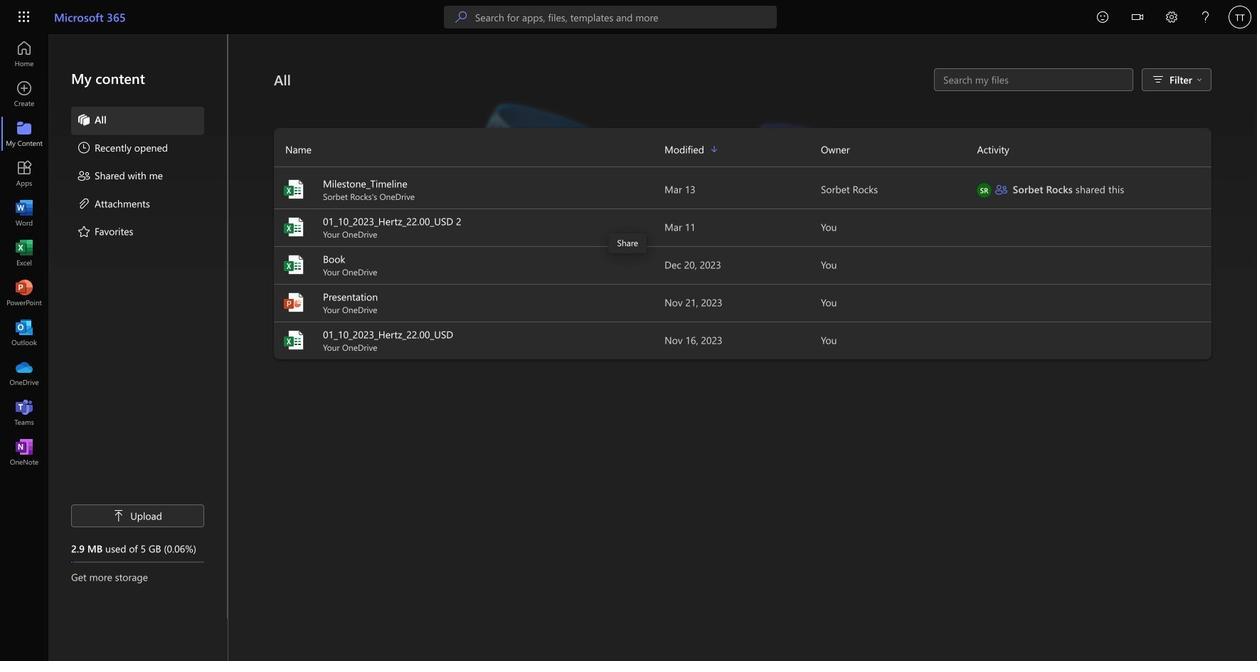 Task type: locate. For each thing, give the bounding box(es) containing it.
onedrive image
[[17, 366, 31, 380]]

tt image
[[1229, 6, 1252, 28]]

powerpoint image
[[17, 286, 31, 300]]

excel image up powerpoint image
[[283, 253, 305, 276]]

apps image
[[17, 167, 31, 181]]

excel image
[[283, 178, 305, 201], [283, 216, 305, 238], [283, 329, 305, 352]]

3 excel image from the top
[[283, 329, 305, 352]]

name presentation cell
[[274, 290, 665, 315]]

powerpoint image
[[283, 291, 305, 314]]

excel image inside name 01_10_2023_hertz_22.00_usd cell
[[283, 329, 305, 352]]

application
[[0, 34, 1258, 661]]

menu
[[71, 107, 204, 246]]

0 vertical spatial excel image
[[283, 178, 305, 201]]

2 excel image from the top
[[283, 216, 305, 238]]

banner
[[0, 0, 1258, 37]]

None search field
[[444, 6, 777, 28]]

create image
[[17, 87, 31, 101]]

Search box. Suggestions appear as you type. search field
[[475, 6, 777, 28]]

1 vertical spatial excel image
[[283, 216, 305, 238]]

1 excel image from the top
[[283, 178, 305, 201]]

name 01_10_2023_hertz_22.00_usd 2 cell
[[274, 214, 665, 240]]

navigation
[[0, 34, 48, 473]]

Search my files text field
[[943, 73, 1126, 87]]

excel image inside name milestone_timeline cell
[[283, 178, 305, 201]]

excel image for name 01_10_2023_hertz_22.00_usd cell
[[283, 329, 305, 352]]

excel image
[[17, 246, 31, 261], [283, 253, 305, 276]]

excel image down word image
[[17, 246, 31, 261]]

excel image inside name 01_10_2023_hertz_22.00_usd 2 cell
[[283, 216, 305, 238]]

tooltip
[[609, 233, 647, 253]]

row
[[274, 138, 1212, 167]]

2 vertical spatial excel image
[[283, 329, 305, 352]]

home image
[[17, 47, 31, 61]]

1 horizontal spatial excel image
[[283, 253, 305, 276]]



Task type: describe. For each thing, give the bounding box(es) containing it.
name book cell
[[274, 252, 665, 278]]

outlook image
[[17, 326, 31, 340]]

0 horizontal spatial excel image
[[17, 246, 31, 261]]

teams image
[[17, 406, 31, 420]]

name 01_10_2023_hertz_22.00_usd cell
[[274, 327, 665, 353]]

my content image
[[17, 127, 31, 141]]

menu inside my content left pane navigation navigation
[[71, 107, 204, 246]]

my content left pane navigation navigation
[[48, 34, 228, 619]]

excel image for name 01_10_2023_hertz_22.00_usd 2 cell
[[283, 216, 305, 238]]

excel image for name milestone_timeline cell
[[283, 178, 305, 201]]

onenote image
[[17, 446, 31, 460]]

name milestone_timeline cell
[[274, 177, 665, 202]]

displaying 5 out of 7 files. status
[[935, 68, 1134, 91]]

word image
[[17, 206, 31, 221]]

activity, column 4 of 4 column header
[[978, 138, 1212, 161]]

excel image inside the name book cell
[[283, 253, 305, 276]]



Task type: vqa. For each thing, say whether or not it's contained in the screenshot.
'Recently opened' tab
no



